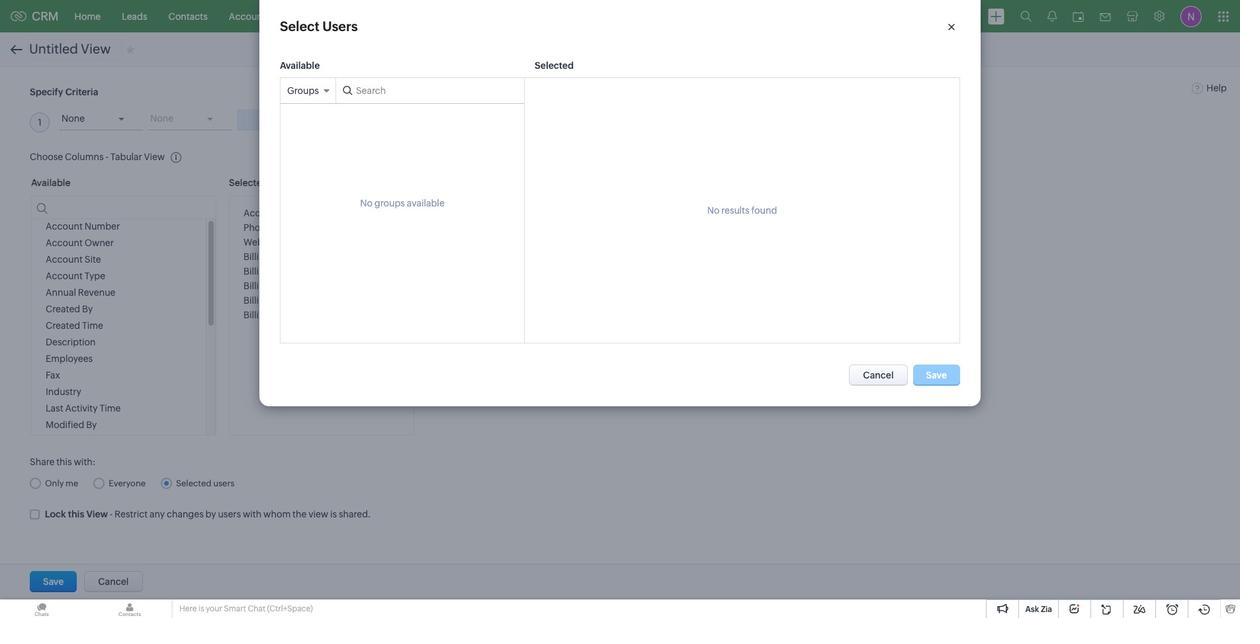 Task type: describe. For each thing, give the bounding box(es) containing it.
tasks link
[[326, 0, 370, 32]]

1 created from the top
[[46, 304, 80, 315]]

columns
[[65, 151, 104, 162]]

shared.
[[339, 509, 371, 520]]

1 vertical spatial users
[[218, 509, 241, 520]]

no results found
[[708, 205, 778, 216]]

tabular
[[110, 151, 142, 162]]

select
[[280, 19, 320, 34]]

no for no groups available
[[360, 198, 373, 209]]

crm
[[32, 9, 59, 23]]

accounts
[[229, 11, 270, 22]]

Search text field
[[336, 78, 508, 103]]

ask
[[1026, 605, 1040, 614]]

this for lock
[[68, 509, 84, 520]]

share
[[30, 457, 55, 467]]

your
[[206, 605, 222, 614]]

with
[[243, 509, 262, 520]]

leads
[[122, 11, 147, 22]]

modified
[[46, 420, 84, 430]]

chats image
[[0, 600, 83, 618]]

with:
[[74, 457, 96, 467]]

account left owner
[[46, 238, 83, 248]]

groups
[[287, 86, 319, 96]]

deals link
[[281, 0, 326, 32]]

site
[[85, 254, 101, 265]]

website
[[244, 237, 279, 247]]

type
[[85, 271, 105, 281]]

2 billing from the top
[[244, 266, 270, 277]]

code
[[272, 281, 296, 291]]

0 horizontal spatial -
[[106, 151, 108, 162]]

only
[[45, 479, 64, 489]]

help
[[1207, 83, 1228, 93]]

4 billing from the top
[[244, 295, 270, 306]]

industry
[[46, 387, 81, 397]]

5 billing from the top
[[244, 310, 270, 320]]

signals element
[[1040, 0, 1065, 32]]

criteria
[[65, 87, 98, 97]]

changes
[[167, 509, 204, 520]]

lock
[[45, 509, 66, 520]]

contacts link
[[158, 0, 218, 32]]

here
[[179, 605, 197, 614]]

by
[[206, 509, 216, 520]]

account left number
[[46, 221, 83, 232]]

1 horizontal spatial is
[[330, 509, 337, 520]]

1 vertical spatial -
[[110, 509, 113, 520]]

street
[[272, 310, 298, 320]]

users
[[323, 19, 358, 34]]

this for share
[[56, 457, 72, 467]]

contacts image
[[88, 600, 171, 618]]

accounts link
[[218, 0, 281, 32]]

share this with:
[[30, 457, 96, 467]]

view
[[309, 509, 329, 520]]

0 horizontal spatial selected
[[176, 479, 212, 489]]

name
[[283, 208, 308, 218]]

1 vertical spatial time
[[100, 403, 121, 414]]

any
[[150, 509, 165, 520]]

restrict
[[115, 509, 148, 520]]

me
[[66, 479, 78, 489]]

help specify criteria
[[30, 83, 1228, 97]]

account name phone website billing city billing country billing code billing state billing street
[[244, 208, 308, 320]]

1 vertical spatial selected
[[229, 177, 268, 188]]



Task type: locate. For each thing, give the bounding box(es) containing it.
3 billing from the top
[[244, 281, 270, 291]]

Groups field
[[281, 78, 336, 104]]

country
[[272, 266, 307, 277]]

1 vertical spatial view
[[86, 509, 108, 520]]

time up description
[[82, 320, 103, 331]]

- left tabular
[[106, 151, 108, 162]]

ask zia
[[1026, 605, 1053, 614]]

created up description
[[46, 320, 80, 331]]

users up the by
[[213, 479, 235, 489]]

everyone
[[109, 479, 146, 489]]

(ctrl+space)
[[267, 605, 313, 614]]

choose columns - tabular view
[[30, 151, 165, 162]]

whom
[[264, 509, 291, 520]]

create menu image
[[989, 8, 1005, 24]]

available
[[280, 60, 320, 71], [31, 177, 71, 188]]

no for no results found
[[708, 205, 720, 216]]

0 vertical spatial available
[[280, 60, 320, 71]]

lock this view - restrict any changes by users with whom the view is shared.
[[45, 509, 371, 520]]

view left restrict
[[86, 509, 108, 520]]

created
[[46, 304, 80, 315], [46, 320, 80, 331]]

deals
[[292, 11, 315, 22]]

city
[[272, 251, 290, 262]]

the
[[293, 509, 307, 520]]

users right the by
[[218, 509, 241, 520]]

tasks
[[336, 11, 360, 22]]

account up phone
[[244, 208, 281, 218]]

None text field
[[32, 197, 216, 219]]

fax
[[46, 370, 60, 381]]

select users
[[280, 19, 358, 34]]

results
[[722, 205, 750, 216]]

0 horizontal spatial no
[[360, 198, 373, 209]]

1 vertical spatial created
[[46, 320, 80, 331]]

specify
[[30, 87, 63, 97]]

crm link
[[11, 9, 59, 23]]

account up annual
[[46, 271, 83, 281]]

1 horizontal spatial available
[[280, 60, 320, 71]]

account number account owner account site account type annual revenue created by created time description employees fax industry last activity time modified by
[[46, 221, 121, 430]]

this left with:
[[56, 457, 72, 467]]

description
[[46, 337, 96, 348]]

is
[[330, 509, 337, 520], [199, 605, 204, 614]]

time
[[82, 320, 103, 331], [100, 403, 121, 414]]

leads link
[[111, 0, 158, 32]]

this right lock
[[68, 509, 84, 520]]

1 horizontal spatial no
[[708, 205, 720, 216]]

0 vertical spatial selected
[[535, 60, 574, 71]]

employees
[[46, 354, 93, 364]]

None text field
[[28, 39, 122, 60], [237, 109, 460, 130], [28, 39, 122, 60], [237, 109, 460, 130]]

2 horizontal spatial selected
[[535, 60, 574, 71]]

None submit
[[30, 571, 77, 593]]

only me
[[45, 479, 78, 489]]

created down annual
[[46, 304, 80, 315]]

chat
[[248, 605, 266, 614]]

last
[[46, 403, 63, 414]]

0 vertical spatial by
[[82, 304, 93, 315]]

0 vertical spatial is
[[330, 509, 337, 520]]

0 vertical spatial created
[[46, 304, 80, 315]]

no left groups
[[360, 198, 373, 209]]

contacts
[[169, 11, 208, 22]]

activity
[[65, 403, 98, 414]]

smart
[[224, 605, 246, 614]]

account inside account name phone website billing city billing country billing code billing state billing street
[[244, 208, 281, 218]]

this
[[56, 457, 72, 467], [68, 509, 84, 520]]

2 vertical spatial selected
[[176, 479, 212, 489]]

account
[[244, 208, 281, 218], [46, 221, 83, 232], [46, 238, 83, 248], [46, 254, 83, 265], [46, 271, 83, 281]]

revenue
[[78, 287, 116, 298]]

found
[[752, 205, 778, 216]]

no
[[360, 198, 373, 209], [708, 205, 720, 216]]

users
[[213, 479, 235, 489], [218, 509, 241, 520]]

no left results
[[708, 205, 720, 216]]

state
[[272, 295, 295, 306]]

help link
[[1193, 83, 1228, 93]]

0 vertical spatial time
[[82, 320, 103, 331]]

0 horizontal spatial is
[[199, 605, 204, 614]]

1 vertical spatial by
[[86, 420, 97, 430]]

available down 'choose'
[[31, 177, 71, 188]]

is right view on the left bottom of page
[[330, 509, 337, 520]]

1 vertical spatial this
[[68, 509, 84, 520]]

1 billing from the top
[[244, 251, 270, 262]]

time right activity
[[100, 403, 121, 414]]

1 vertical spatial is
[[199, 605, 204, 614]]

1 horizontal spatial view
[[144, 151, 165, 162]]

selected
[[535, 60, 574, 71], [229, 177, 268, 188], [176, 479, 212, 489]]

no groups available
[[360, 198, 445, 209]]

2 created from the top
[[46, 320, 80, 331]]

by
[[82, 304, 93, 315], [86, 420, 97, 430]]

0 vertical spatial users
[[213, 479, 235, 489]]

0 horizontal spatial available
[[31, 177, 71, 188]]

0 vertical spatial -
[[106, 151, 108, 162]]

number
[[85, 221, 120, 232]]

-
[[106, 151, 108, 162], [110, 509, 113, 520]]

phone
[[244, 222, 271, 233]]

signals image
[[1048, 11, 1057, 22]]

0 vertical spatial view
[[144, 151, 165, 162]]

0 vertical spatial this
[[56, 457, 72, 467]]

by down activity
[[86, 420, 97, 430]]

selected users
[[176, 479, 235, 489]]

annual
[[46, 287, 76, 298]]

account left site
[[46, 254, 83, 265]]

create menu element
[[981, 0, 1013, 32]]

cancel button
[[850, 365, 908, 386]]

- left restrict
[[110, 509, 113, 520]]

available up groups
[[280, 60, 320, 71]]

0 horizontal spatial view
[[86, 509, 108, 520]]

groups
[[375, 198, 405, 209]]

view right tabular
[[144, 151, 165, 162]]

1 horizontal spatial selected
[[229, 177, 268, 188]]

home link
[[64, 0, 111, 32]]

1 horizontal spatial -
[[110, 509, 113, 520]]

here is your smart chat (ctrl+space)
[[179, 605, 313, 614]]

is left your on the left of the page
[[199, 605, 204, 614]]

owner
[[85, 238, 114, 248]]

home
[[75, 11, 101, 22]]

1 vertical spatial available
[[31, 177, 71, 188]]

by down "revenue"
[[82, 304, 93, 315]]

view
[[144, 151, 165, 162], [86, 509, 108, 520]]

zia
[[1041, 605, 1053, 614]]

upgrade
[[912, 17, 950, 26]]

choose
[[30, 151, 63, 162]]

available
[[407, 198, 445, 209]]

billing
[[244, 251, 270, 262], [244, 266, 270, 277], [244, 281, 270, 291], [244, 295, 270, 306], [244, 310, 270, 320]]

cancel
[[864, 370, 894, 381]]

None button
[[84, 571, 143, 593]]



Task type: vqa. For each thing, say whether or not it's contained in the screenshot.
here is your smart chat (ctrl+space)
yes



